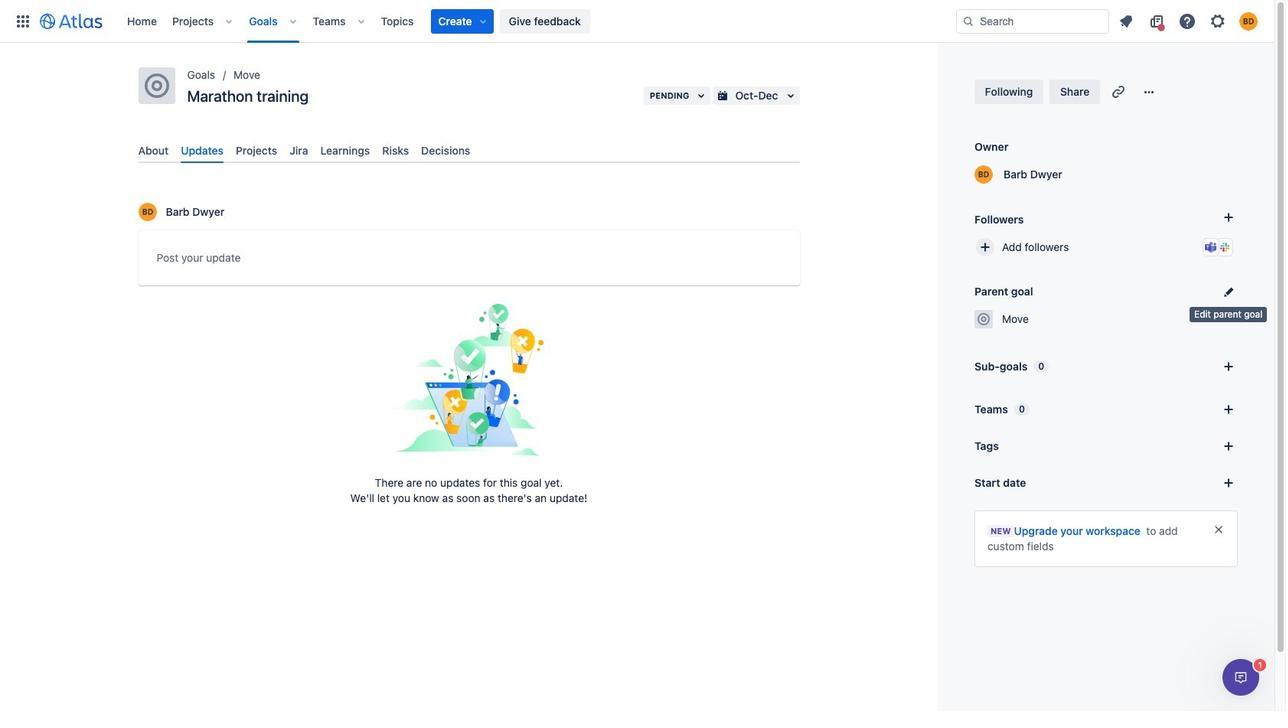 Task type: describe. For each thing, give the bounding box(es) containing it.
notifications image
[[1117, 12, 1136, 30]]

switch to... image
[[14, 12, 32, 30]]

search image
[[963, 15, 975, 27]]

set start date image
[[1220, 474, 1238, 492]]

settings image
[[1209, 12, 1227, 30]]

account image
[[1240, 12, 1258, 30]]

close banner image
[[1213, 524, 1225, 536]]

add team image
[[1220, 400, 1238, 419]]

more icon image
[[1140, 83, 1159, 101]]

add follower image
[[976, 238, 995, 257]]



Task type: locate. For each thing, give the bounding box(es) containing it.
Search field
[[956, 9, 1110, 33]]

tab list
[[132, 138, 806, 163]]

add a follower image
[[1220, 208, 1238, 227]]

msteams logo showing  channels are connected to this goal image
[[1205, 241, 1218, 253]]

dialog
[[1223, 659, 1260, 696]]

tooltip
[[1190, 307, 1267, 322]]

top element
[[9, 0, 956, 42]]

goal icon image
[[144, 74, 169, 98]]

add tag image
[[1220, 437, 1238, 456]]

slack logo showing nan channels are connected to this goal image
[[1219, 241, 1231, 253]]

banner
[[0, 0, 1275, 43]]

Main content area, start typing to enter text. text field
[[157, 249, 781, 273]]

None search field
[[956, 9, 1110, 33]]

help image
[[1178, 12, 1197, 30]]

move image
[[978, 313, 990, 325]]



Task type: vqa. For each thing, say whether or not it's contained in the screenshot.
the rightmost list
no



